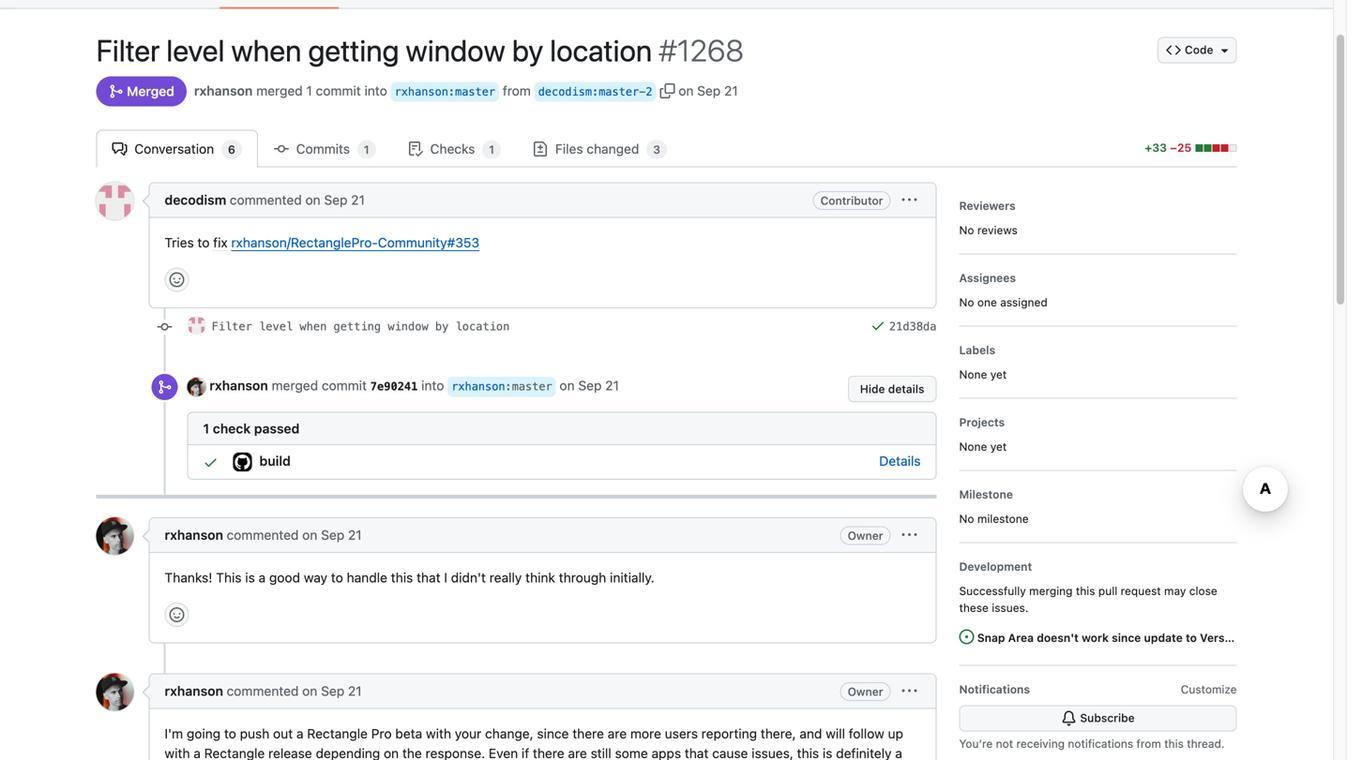 Task type: describe. For each thing, give the bounding box(es) containing it.
commented for i'm going to push out a rectangle pro beta with your change, since there are more users reporting there, and will follow up with a rectangle release depending on the response. even if there are still some apps that cause issues, this is definitely 
[[227, 684, 299, 700]]

initially.
[[610, 571, 655, 586]]

rxhanson/rectanglepro-community#353 link
[[231, 235, 479, 250]]

level for filter level when getting window by location
[[259, 320, 293, 333]]

notifications
[[959, 683, 1030, 697]]

yet for labels
[[990, 368, 1007, 381]]

window for filter level when getting window by location
[[388, 320, 428, 333]]

details link
[[879, 453, 921, 469]]

rxhanson merged 1 commit into rxhanson : master from decodism : master-2
[[194, 83, 652, 98]]

+33 −25
[[1145, 141, 1195, 154]]

thread.
[[1187, 738, 1225, 751]]

select milestones element
[[959, 486, 1237, 528]]

filter for filter level when getting window by location
[[212, 320, 252, 333]]

users
[[665, 727, 698, 742]]

up
[[888, 727, 903, 742]]

that inside i'm going to push out a rectangle pro beta with your change, since there are more users reporting there, and will follow up with a rectangle release depending on the response. even if there are still some apps that cause issues, this is definitely
[[685, 746, 709, 761]]

1 vertical spatial @rxhanson image
[[96, 518, 134, 556]]

rxhanson commented on sep 21 for on sep 21 link for rxhanson link above thanks!
[[165, 528, 362, 543]]

community#353
[[378, 235, 479, 250]]

files
[[555, 141, 583, 157]]

really
[[489, 571, 522, 586]]

commits
[[293, 141, 353, 157]]

rxhanson link up 6
[[194, 81, 253, 101]]

1 vertical spatial decodism
[[165, 192, 226, 208]]

rxhanson up "check"
[[209, 378, 268, 394]]

2
[[646, 85, 652, 98]]

since inside i'm going to push out a rectangle pro beta with your change, since there are more users reporting there, and will follow up with a rectangle release depending on the response. even if there are still some apps that cause issues, this is definitely
[[537, 727, 569, 742]]

show options image for decodism commented on sep 21
[[902, 193, 917, 208]]

none yet for labels
[[959, 368, 1007, 381]]

on sep 21 link for decodism "link"
[[305, 192, 365, 208]]

reviews
[[977, 224, 1018, 237]]

milestone
[[959, 488, 1013, 501]]

notifications
[[1068, 738, 1133, 751]]

no reviews
[[959, 224, 1018, 237]]

snap
[[977, 632, 1005, 645]]

your
[[455, 727, 482, 742]]

build
[[259, 453, 291, 469]]

assignees
[[959, 272, 1016, 285]]

changed
[[587, 141, 639, 157]]

doesn't
[[1037, 632, 1079, 645]]

tries
[[165, 235, 194, 250]]

decodism image
[[96, 182, 134, 220]]

apps
[[652, 746, 681, 761]]

6
[[228, 143, 235, 156]]

didn't
[[451, 571, 486, 586]]

merged
[[123, 83, 174, 99]]

21 for on sep 21 link for rxhanson link above thanks!
[[348, 528, 362, 543]]

no for no reviews
[[959, 224, 974, 237]]

rxhanson up thanks!
[[165, 528, 223, 543]]

master-
[[599, 85, 646, 98]]

0 horizontal spatial from
[[503, 83, 531, 98]]

assigned
[[1000, 296, 1048, 309]]

show options image for rxhanson commented on sep 21
[[902, 528, 917, 543]]

cause
[[712, 746, 748, 761]]

out
[[273, 727, 293, 742]]

code image
[[1166, 43, 1181, 58]]

1 add or remove reactions element from the top
[[165, 268, 189, 292]]

check
[[213, 421, 251, 437]]

development
[[959, 561, 1032, 574]]

1 / 1 checks ok image
[[871, 318, 886, 333]]

1 horizontal spatial with
[[426, 727, 451, 742]]

: for on
[[505, 380, 512, 394]]

open issue image
[[959, 630, 974, 645]]

pull request tabs element
[[96, 130, 1135, 167]]

no for no milestone
[[959, 513, 974, 526]]

select reviewers element
[[959, 197, 1237, 239]]

(150)
[[1275, 632, 1305, 645]]

into for 7e90241
[[421, 378, 444, 394]]

some
[[615, 746, 648, 761]]

triangle down image
[[1217, 43, 1232, 58]]

this pull request closes issue #353. element
[[213, 235, 228, 251]]

labels
[[959, 344, 995, 357]]

change,
[[485, 727, 533, 742]]

#1268
[[659, 32, 744, 68]]

2 add or remove reactions element from the top
[[165, 603, 189, 628]]

rxhanson up 6
[[194, 83, 253, 98]]

tries to fix rxhanson/rectanglepro-community#353
[[165, 235, 479, 250]]

1 vertical spatial commit
[[322, 378, 367, 394]]

merged for commit
[[272, 378, 318, 394]]

customize
[[1181, 683, 1237, 697]]

details
[[879, 453, 921, 469]]

@decodism image
[[187, 316, 206, 335]]

is inside i'm going to push out a rectangle pro beta with your change, since there are more users reporting there, and will follow up with a rectangle release depending on the response. even if there are still some apps that cause issues, this is definitely
[[823, 746, 833, 761]]

copy image
[[660, 83, 675, 98]]

show options image
[[902, 685, 917, 700]]

update
[[1144, 632, 1183, 645]]

on sep 21
[[679, 83, 738, 98]]

filter for filter level when getting window by location #1268
[[96, 32, 160, 68]]

going
[[187, 727, 221, 742]]

work
[[1082, 632, 1109, 645]]

details
[[888, 383, 925, 396]]

rxhanson inside rxhanson merged 1 commit into rxhanson : master from decodism : master-2
[[395, 85, 448, 98]]

link issues element
[[959, 559, 1305, 651]]

filter level when getting window by location
[[212, 320, 510, 333]]

files changed
[[552, 141, 643, 157]]

no one assigned
[[959, 296, 1048, 309]]

through
[[559, 571, 606, 586]]

rxhanson link up "check"
[[209, 378, 268, 394]]

when for filter level when getting window by location #1268
[[231, 32, 302, 68]]

getting for filter level when getting window by location
[[334, 320, 381, 333]]

filter level when getting window by location #1268
[[96, 32, 744, 68]]

21 for on sep 21 link associated with decodism "link"
[[351, 192, 365, 208]]

bell image
[[1061, 712, 1076, 727]]

to inside i'm going to push out a rectangle pro beta with your change, since there are more users reporting there, and will follow up with a rectangle release depending on the response. even if there are still some apps that cause issues, this is definitely
[[224, 727, 236, 742]]

subscribe button
[[959, 706, 1237, 732]]

will
[[826, 727, 845, 742]]

1 right commits
[[364, 143, 369, 156]]

receiving
[[1016, 738, 1065, 751]]

even
[[489, 746, 518, 761]]

21 for on sep 21 link for rxhanson link above "going"
[[348, 684, 362, 700]]

master for on
[[512, 380, 552, 394]]

decodism link
[[165, 192, 226, 208]]

i'm going to push out a rectangle pro beta with your change, since there are more users reporting there, and will follow up with a rectangle release depending on the response. even if there are still some apps that cause issues, this is definitely 
[[165, 727, 903, 761]]

pro
[[371, 727, 392, 742]]

contributor
[[820, 194, 883, 207]]

git merge image
[[108, 84, 123, 99]]

issues,
[[752, 746, 794, 761]]

depending
[[316, 746, 380, 761]]

git merge image
[[157, 380, 172, 395]]

by for filter level when getting window by location #1268
[[512, 32, 543, 68]]

into for commit
[[364, 83, 387, 98]]

snap area doesn't work since update to version 3.0.9 (150) link
[[959, 630, 1305, 647]]

1 horizontal spatial are
[[608, 727, 627, 742]]

pull
[[1098, 585, 1118, 598]]

no for no one assigned
[[959, 296, 974, 309]]

reporting
[[701, 727, 757, 742]]

beta
[[395, 727, 422, 742]]

this right handle
[[391, 571, 413, 586]]

none yet for projects
[[959, 440, 1007, 454]]

sep for on sep 21 link for rxhanson link above "going"
[[321, 684, 344, 700]]

1 left "check"
[[203, 421, 209, 437]]



Task type: locate. For each thing, give the bounding box(es) containing it.
1 vertical spatial into
[[421, 378, 444, 394]]

owner for on sep 21 link for rxhanson link above thanks!
[[848, 530, 883, 543]]

0 vertical spatial location
[[550, 32, 652, 68]]

0 vertical spatial from
[[503, 83, 531, 98]]

1 vertical spatial owner
[[848, 686, 883, 699]]

master inside the rxhanson merged commit 7e90241 into rxhanson : master on sep 21
[[512, 380, 552, 394]]

follow
[[849, 727, 884, 742]]

to inside link issues element
[[1186, 632, 1197, 645]]

subscribe
[[1080, 712, 1135, 725]]

1 horizontal spatial location
[[550, 32, 652, 68]]

sep for on sep 21 link associated with decodism "link"
[[324, 192, 348, 208]]

git commit image
[[274, 142, 289, 157]]

0 horizontal spatial location
[[456, 320, 510, 333]]

window up rxhanson merged 1 commit into rxhanson : master from decodism : master-2
[[406, 32, 505, 68]]

getting
[[308, 32, 399, 68], [334, 320, 381, 333]]

comment discussion image
[[112, 142, 127, 157]]

filter right @decodism image
[[212, 320, 252, 333]]

response.
[[426, 746, 485, 761]]

i'm
[[165, 727, 183, 742]]

0 horizontal spatial with
[[165, 746, 190, 761]]

is down will in the right bottom of the page
[[823, 746, 833, 761]]

rxhanson link
[[194, 81, 253, 101], [209, 378, 268, 394], [165, 528, 223, 543], [165, 684, 223, 700]]

1 vertical spatial that
[[685, 746, 709, 761]]

no left the reviews
[[959, 224, 974, 237]]

0 vertical spatial decodism
[[538, 85, 592, 98]]

0 vertical spatial into
[[364, 83, 387, 98]]

1 owner from the top
[[848, 530, 883, 543]]

add or remove reactions image
[[169, 273, 184, 288]]

commented down git commit image
[[230, 192, 302, 208]]

no inside select assignees element
[[959, 296, 974, 309]]

commented up good at the left bottom of page
[[227, 528, 299, 543]]

owner up follow
[[848, 686, 883, 699]]

with
[[426, 727, 451, 742], [165, 746, 190, 761]]

owner down 'details' link
[[848, 530, 883, 543]]

1 vertical spatial level
[[259, 320, 293, 333]]

master
[[455, 85, 495, 98], [512, 380, 552, 394]]

@rxhanson image
[[187, 378, 206, 397], [96, 518, 134, 556]]

level right @decodism image
[[259, 320, 293, 333]]

1 vertical spatial are
[[568, 746, 587, 761]]

2 no from the top
[[959, 296, 974, 309]]

a down "going"
[[194, 746, 201, 761]]

file diff image
[[533, 142, 548, 157]]

commented for tries to
[[230, 192, 302, 208]]

@github actions[bot] image
[[233, 453, 252, 472]]

a left good at the left bottom of page
[[259, 571, 266, 586]]

decodism
[[538, 85, 592, 98], [165, 192, 226, 208]]

add or remove reactions element down thanks!
[[165, 603, 189, 628]]

2 vertical spatial a
[[194, 746, 201, 761]]

rectangle up depending
[[307, 727, 368, 742]]

location up master-
[[550, 32, 652, 68]]

1 none yet from the top
[[959, 368, 1007, 381]]

this inside successfully merging this pull request may close these issues.
[[1076, 585, 1095, 598]]

no down milestone
[[959, 513, 974, 526]]

2 rxhanson commented on sep 21 from the top
[[165, 684, 362, 700]]

21d38da link
[[889, 320, 937, 333]]

a
[[259, 571, 266, 586], [296, 727, 304, 742], [194, 746, 201, 761]]

into down filter level when getting window by location #1268
[[364, 83, 387, 98]]

there right the if
[[533, 746, 564, 761]]

1 vertical spatial a
[[296, 727, 304, 742]]

0 horizontal spatial a
[[194, 746, 201, 761]]

0 horizontal spatial since
[[537, 727, 569, 742]]

none yet down labels on the right of page
[[959, 368, 1007, 381]]

1 horizontal spatial @rxhanson image
[[187, 378, 206, 397]]

1 vertical spatial there
[[533, 746, 564, 761]]

add or remove reactions element
[[165, 268, 189, 292], [165, 603, 189, 628]]

0 horizontal spatial that
[[417, 571, 441, 586]]

2 vertical spatial commented
[[227, 684, 299, 700]]

0 vertical spatial owner
[[848, 530, 883, 543]]

2 horizontal spatial a
[[296, 727, 304, 742]]

1 vertical spatial master
[[512, 380, 552, 394]]

window
[[406, 32, 505, 68], [388, 320, 428, 333]]

0 horizontal spatial master
[[455, 85, 495, 98]]

1 vertical spatial none yet
[[959, 440, 1007, 454]]

3 no from the top
[[959, 513, 974, 526]]

3
[[653, 143, 660, 156]]

into
[[364, 83, 387, 98], [421, 378, 444, 394]]

getting for filter level when getting window by location #1268
[[308, 32, 399, 68]]

1 vertical spatial from
[[1137, 738, 1161, 751]]

1 vertical spatial none
[[959, 440, 987, 454]]

yet down labels on the right of page
[[990, 368, 1007, 381]]

thanks! this is a good way to handle this that i didn't really think through initially.
[[165, 571, 655, 586]]

2 yet from the top
[[990, 440, 1007, 454]]

none down projects
[[959, 440, 987, 454]]

none inside select projects element
[[959, 440, 987, 454]]

hide
[[860, 383, 885, 396]]

decodism commented on sep 21
[[165, 192, 365, 208]]

successfully merging this pull request may close these issues.
[[959, 585, 1217, 615]]

1 vertical spatial by
[[435, 320, 449, 333]]

you're
[[959, 738, 993, 751]]

none down labels on the right of page
[[959, 368, 987, 381]]

with down i'm
[[165, 746, 190, 761]]

this left 'thread.' on the bottom of page
[[1164, 738, 1184, 751]]

1 horizontal spatial from
[[1137, 738, 1161, 751]]

add or remove reactions element down tries
[[165, 268, 189, 292]]

on sep 21 link for rxhanson link above thanks!
[[302, 528, 362, 543]]

to right way
[[331, 571, 343, 586]]

1 horizontal spatial by
[[512, 32, 543, 68]]

0 vertical spatial that
[[417, 571, 441, 586]]

1 show options image from the top
[[902, 193, 917, 208]]

0 vertical spatial show options image
[[902, 193, 917, 208]]

since right change,
[[537, 727, 569, 742]]

milestone
[[977, 513, 1029, 526]]

sep
[[697, 83, 721, 98], [324, 192, 348, 208], [578, 378, 602, 394], [321, 528, 344, 543], [321, 684, 344, 700]]

1 horizontal spatial master
[[512, 380, 552, 394]]

may
[[1164, 585, 1186, 598]]

select projects element
[[959, 414, 1237, 455]]

are up "some"
[[608, 727, 627, 742]]

select assignees element
[[959, 270, 1237, 311]]

1 right checks
[[489, 143, 494, 156]]

window for filter level when getting window by location #1268
[[406, 32, 505, 68]]

request
[[1121, 585, 1161, 598]]

2 show options image from the top
[[902, 528, 917, 543]]

1 vertical spatial add or remove reactions element
[[165, 603, 189, 628]]

1 no from the top
[[959, 224, 974, 237]]

issues.
[[992, 602, 1029, 615]]

0 vertical spatial add or remove reactions element
[[165, 268, 189, 292]]

check image
[[203, 455, 218, 470]]

0 vertical spatial filter
[[96, 32, 160, 68]]

1 vertical spatial since
[[537, 727, 569, 742]]

0 horizontal spatial are
[[568, 746, 587, 761]]

: for from
[[448, 85, 455, 98]]

rxhanson commented on sep 21 for on sep 21 link for rxhanson link above "going"
[[165, 684, 362, 700]]

0 vertical spatial no
[[959, 224, 974, 237]]

to left fix
[[197, 235, 210, 250]]

merged up passed
[[272, 378, 318, 394]]

the
[[402, 746, 422, 761]]

1 none from the top
[[959, 368, 987, 381]]

0 vertical spatial level
[[166, 32, 225, 68]]

code
[[1185, 43, 1213, 56]]

filter level when getting window by location link
[[212, 320, 510, 333]]

1 vertical spatial window
[[388, 320, 428, 333]]

on
[[679, 83, 694, 98], [305, 192, 321, 208], [560, 378, 575, 394], [302, 528, 317, 543], [302, 684, 317, 700], [384, 746, 399, 761]]

none yet
[[959, 368, 1007, 381], [959, 440, 1007, 454]]

close
[[1189, 585, 1217, 598]]

0 vertical spatial getting
[[308, 32, 399, 68]]

this
[[216, 571, 242, 586]]

0 vertical spatial with
[[426, 727, 451, 742]]

none for labels
[[959, 368, 987, 381]]

show options image right the contributor
[[902, 193, 917, 208]]

1 horizontal spatial into
[[421, 378, 444, 394]]

1 horizontal spatial since
[[1112, 632, 1141, 645]]

since inside snap area doesn't work since update to version 3.0.9 (150) link
[[1112, 632, 1141, 645]]

this down and
[[797, 746, 819, 761]]

if
[[522, 746, 529, 761]]

0 vertical spatial none
[[959, 368, 987, 381]]

1 vertical spatial is
[[823, 746, 833, 761]]

a right out
[[296, 727, 304, 742]]

1 vertical spatial rxhanson commented on sep 21
[[165, 684, 362, 700]]

0 horizontal spatial rectangle
[[204, 746, 265, 761]]

getting up rxhanson merged 1 commit into rxhanson : master from decodism : master-2
[[308, 32, 399, 68]]

merged for 1
[[256, 83, 303, 98]]

1 horizontal spatial :
[[505, 380, 512, 394]]

owner for on sep 21 link for rxhanson link above "going"
[[848, 686, 883, 699]]

1 horizontal spatial rectangle
[[307, 727, 368, 742]]

1 vertical spatial show options image
[[902, 528, 917, 543]]

this left the pull
[[1076, 585, 1095, 598]]

1 horizontal spatial is
[[823, 746, 833, 761]]

: inside the rxhanson merged commit 7e90241 into rxhanson : master on sep 21
[[505, 380, 512, 394]]

add or remove reactions image
[[169, 608, 184, 623]]

projects
[[959, 416, 1005, 429]]

since right work
[[1112, 632, 1141, 645]]

1 vertical spatial merged
[[272, 378, 318, 394]]

rxhanson down filter level when getting window by location #1268
[[395, 85, 448, 98]]

version
[[1200, 632, 1242, 645]]

0 horizontal spatial is
[[245, 571, 255, 586]]

0 vertical spatial there
[[573, 727, 604, 742]]

rxhanson right 7e90241
[[451, 380, 505, 394]]

getting up the 7e90241 link
[[334, 320, 381, 333]]

one
[[977, 296, 997, 309]]

level up merged
[[166, 32, 225, 68]]

reviewers
[[959, 199, 1016, 212]]

1 vertical spatial commented
[[227, 528, 299, 543]]

that down users
[[685, 746, 709, 761]]

rxhanson link up "going"
[[165, 684, 223, 700]]

when
[[231, 32, 302, 68], [300, 320, 327, 333]]

rxhanson inside the rxhanson merged commit 7e90241 into rxhanson : master on sep 21
[[451, 380, 505, 394]]

level for filter level when getting window by location #1268
[[166, 32, 225, 68]]

0 vertical spatial @rxhanson image
[[187, 378, 206, 397]]

are
[[608, 727, 627, 742], [568, 746, 587, 761]]

yet for projects
[[990, 440, 1007, 454]]

filter up git merge image
[[96, 32, 160, 68]]

1 vertical spatial with
[[165, 746, 190, 761]]

since
[[1112, 632, 1141, 645], [537, 727, 569, 742]]

2 none from the top
[[959, 440, 987, 454]]

rectangle down push
[[204, 746, 265, 761]]

on sep 21 link for rxhanson link above "going"
[[302, 684, 362, 700]]

into right the 7e90241 link
[[421, 378, 444, 394]]

no
[[959, 224, 974, 237], [959, 296, 974, 309], [959, 513, 974, 526]]

location up the rxhanson merged commit 7e90241 into rxhanson : master on sep 21 on the left of the page
[[456, 320, 510, 333]]

rxhanson commented on sep 21 up push
[[165, 684, 362, 700]]

commit left the 7e90241 link
[[322, 378, 367, 394]]

0 vertical spatial commented
[[230, 192, 302, 208]]

this inside i'm going to push out a rectangle pro beta with your change, since there are more users reporting there, and will follow up with a rectangle release depending on the response. even if there are still some apps that cause issues, this is definitely
[[797, 746, 819, 761]]

1 horizontal spatial that
[[685, 746, 709, 761]]

1 horizontal spatial a
[[259, 571, 266, 586]]

checklist image
[[408, 142, 423, 157]]

1 yet from the top
[[990, 368, 1007, 381]]

to
[[197, 235, 210, 250], [331, 571, 343, 586], [1186, 632, 1197, 645], [224, 727, 236, 742]]

fix
[[213, 235, 228, 250]]

snap area doesn't work since update to version 3.0.9 (150)
[[974, 632, 1305, 645]]

decodism inside rxhanson merged 1 commit into rxhanson : master from decodism : master-2
[[538, 85, 592, 98]]

way
[[304, 571, 327, 586]]

git commit image
[[157, 320, 172, 335]]

show options image down details
[[902, 528, 917, 543]]

hide details button
[[848, 376, 937, 402]]

master inside rxhanson merged 1 commit into rxhanson : master from decodism : master-2
[[455, 85, 495, 98]]

+33
[[1145, 141, 1167, 154]]

these
[[959, 602, 989, 615]]

i
[[444, 571, 447, 586]]

1 rxhanson commented on sep 21 from the top
[[165, 528, 362, 543]]

there up still
[[573, 727, 604, 742]]

1 vertical spatial yet
[[990, 440, 1007, 454]]

@rxhanson image
[[96, 674, 134, 712]]

decodism up tries
[[165, 192, 226, 208]]

0 horizontal spatial into
[[364, 83, 387, 98]]

rxhanson link up thanks!
[[165, 528, 223, 543]]

no inside select reviewers element
[[959, 224, 974, 237]]

2 owner from the top
[[848, 686, 883, 699]]

0 horizontal spatial filter
[[96, 32, 160, 68]]

1 check passed
[[203, 421, 300, 437]]

that left the i
[[417, 571, 441, 586]]

0 vertical spatial is
[[245, 571, 255, 586]]

1 vertical spatial location
[[456, 320, 510, 333]]

you're not receiving notifications from this thread.
[[959, 738, 1225, 751]]

1 horizontal spatial decodism
[[538, 85, 592, 98]]

master for from
[[455, 85, 495, 98]]

rxhanson commented on sep 21 up good at the left bottom of page
[[165, 528, 362, 543]]

commented up push
[[227, 684, 299, 700]]

0 horizontal spatial :
[[448, 85, 455, 98]]

yet down projects
[[990, 440, 1007, 454]]

there
[[573, 727, 604, 742], [533, 746, 564, 761]]

2 horizontal spatial :
[[592, 85, 599, 98]]

0 horizontal spatial by
[[435, 320, 449, 333]]

not
[[996, 738, 1013, 751]]

is right this
[[245, 571, 255, 586]]

yet inside select projects element
[[990, 440, 1007, 454]]

when for filter level when getting window by location
[[300, 320, 327, 333]]

commented
[[230, 192, 302, 208], [227, 528, 299, 543], [227, 684, 299, 700]]

think
[[525, 571, 555, 586]]

no inside select milestones element
[[959, 513, 974, 526]]

merged
[[256, 83, 303, 98], [272, 378, 318, 394]]

1
[[306, 83, 312, 98], [364, 143, 369, 156], [489, 143, 494, 156], [203, 421, 209, 437]]

rxhanson up "going"
[[165, 684, 223, 700]]

0 vertical spatial by
[[512, 32, 543, 68]]

conversation
[[131, 141, 218, 157]]

rxhanson/rectanglepro-
[[231, 235, 378, 250]]

0 vertical spatial rectangle
[[307, 727, 368, 742]]

yet
[[990, 368, 1007, 381], [990, 440, 1007, 454]]

0 horizontal spatial decodism
[[165, 192, 226, 208]]

1 vertical spatial rectangle
[[204, 746, 265, 761]]

2 none yet from the top
[[959, 440, 1007, 454]]

there,
[[761, 727, 796, 742]]

none for projects
[[959, 440, 987, 454]]

1 horizontal spatial filter
[[212, 320, 252, 333]]

7e90241
[[370, 380, 418, 394]]

merged up git commit image
[[256, 83, 303, 98]]

no left one
[[959, 296, 974, 309]]

0 vertical spatial when
[[231, 32, 302, 68]]

0 vertical spatial since
[[1112, 632, 1141, 645]]

location for filter level when getting window by location #1268
[[550, 32, 652, 68]]

0 vertical spatial merged
[[256, 83, 303, 98]]

0 vertical spatial master
[[455, 85, 495, 98]]

by for filter level when getting window by location
[[435, 320, 449, 333]]

to right update
[[1186, 632, 1197, 645]]

1 vertical spatial filter
[[212, 320, 252, 333]]

release
[[268, 746, 312, 761]]

window up the rxhanson merged commit 7e90241 into rxhanson : master on sep 21 on the left of the page
[[388, 320, 428, 333]]

commit up commits
[[316, 83, 361, 98]]

push
[[240, 727, 270, 742]]

0 vertical spatial commit
[[316, 83, 361, 98]]

handle
[[347, 571, 387, 586]]

passed
[[254, 421, 300, 437]]

are left still
[[568, 746, 587, 761]]

1 vertical spatial getting
[[334, 320, 381, 333]]

2 vertical spatial no
[[959, 513, 974, 526]]

1 horizontal spatial level
[[259, 320, 293, 333]]

21
[[724, 83, 738, 98], [351, 192, 365, 208], [605, 378, 619, 394], [348, 528, 362, 543], [348, 684, 362, 700]]

on inside i'm going to push out a rectangle pro beta with your change, since there are more users reporting there, and will follow up with a rectangle release depending on the response. even if there are still some apps that cause issues, this is definitely
[[384, 746, 399, 761]]

with up response.
[[426, 727, 451, 742]]

1 vertical spatial no
[[959, 296, 974, 309]]

0 horizontal spatial there
[[533, 746, 564, 761]]

0 vertical spatial rxhanson commented on sep 21
[[165, 528, 362, 543]]

show options image
[[902, 193, 917, 208], [902, 528, 917, 543]]

0 vertical spatial none yet
[[959, 368, 1007, 381]]

1 horizontal spatial there
[[573, 727, 604, 742]]

decodism left master-
[[538, 85, 592, 98]]

that
[[417, 571, 441, 586], [685, 746, 709, 761]]

1 up commits
[[306, 83, 312, 98]]

to left push
[[224, 727, 236, 742]]

none yet inside select projects element
[[959, 440, 1007, 454]]

0 vertical spatial window
[[406, 32, 505, 68]]

0 vertical spatial a
[[259, 571, 266, 586]]

none yet down projects
[[959, 440, 1007, 454]]

sep for on sep 21 link for rxhanson link above thanks!
[[321, 528, 344, 543]]

location for filter level when getting window by location
[[456, 320, 510, 333]]

0 horizontal spatial @rxhanson image
[[96, 518, 134, 556]]

1 vertical spatial when
[[300, 320, 327, 333]]

3.0.9
[[1244, 632, 1272, 645]]



Task type: vqa. For each thing, say whether or not it's contained in the screenshot.
'repo' Icon
no



